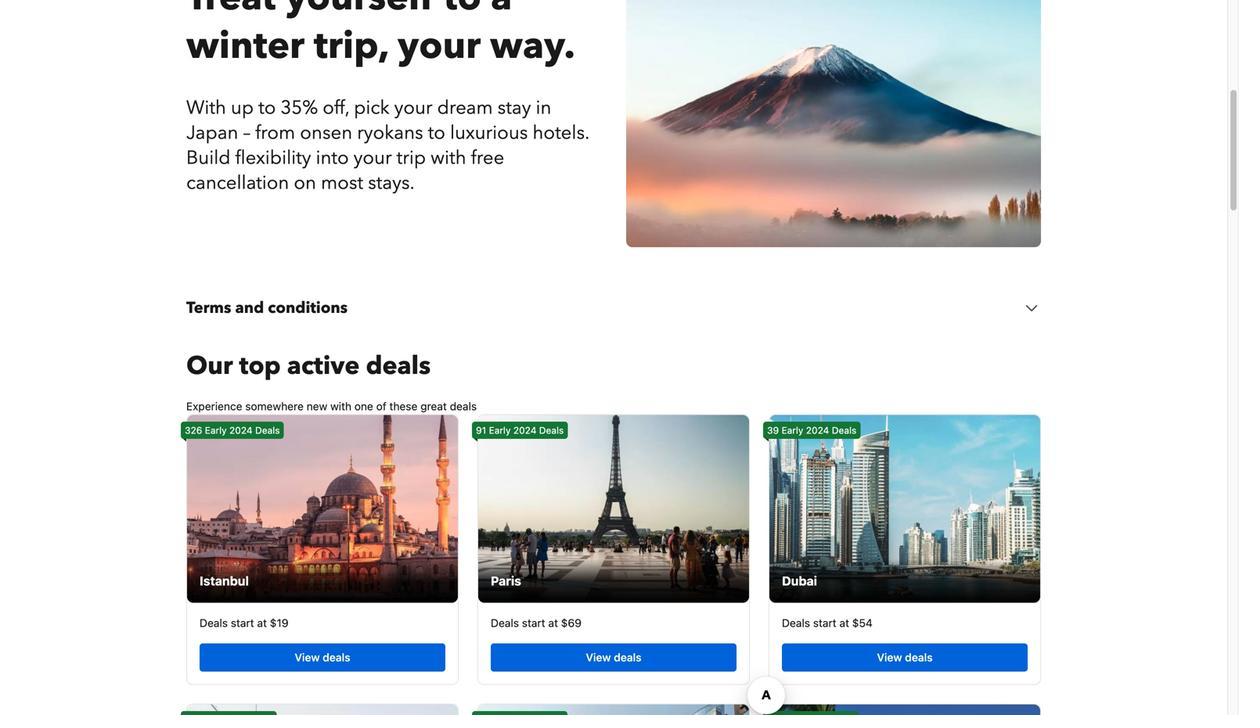 Task type: locate. For each thing, give the bounding box(es) containing it.
1 view deals link from the left
[[200, 644, 446, 672]]

view deals link for istanbul
[[200, 644, 446, 672]]

one
[[355, 400, 373, 413]]

at left '$19'
[[257, 617, 267, 630]]

view inside deals start at $19 view deals
[[295, 652, 320, 665]]

1 horizontal spatial early
[[489, 425, 511, 436]]

way.
[[490, 21, 576, 72]]

deals
[[366, 349, 431, 383], [450, 400, 477, 413], [323, 652, 350, 665], [614, 652, 642, 665], [905, 652, 933, 665]]

your right pick
[[394, 95, 433, 121]]

deals for paris
[[614, 652, 642, 665]]

early
[[205, 425, 227, 436], [489, 425, 511, 436], [782, 425, 804, 436]]

at left $69
[[549, 617, 558, 630]]

2 horizontal spatial early
[[782, 425, 804, 436]]

3 start from the left
[[813, 617, 837, 630]]

view
[[295, 652, 320, 665], [586, 652, 611, 665], [877, 652, 902, 665]]

0 vertical spatial with
[[431, 145, 466, 171]]

a
[[491, 0, 512, 23]]

with
[[431, 145, 466, 171], [331, 400, 352, 413]]

1 view from the left
[[295, 652, 320, 665]]

early right "326"
[[205, 425, 227, 436]]

2 horizontal spatial view deals link
[[782, 644, 1028, 672]]

1 vertical spatial your
[[394, 95, 433, 121]]

hotels.
[[533, 120, 589, 146]]

your left trip
[[354, 145, 392, 171]]

2 start from the left
[[522, 617, 546, 630]]

deals for istanbul
[[323, 652, 350, 665]]

japan
[[186, 120, 238, 146]]

to
[[444, 0, 482, 23], [259, 95, 276, 121], [428, 120, 446, 146]]

2024 right 91
[[514, 425, 537, 436]]

view deals link
[[200, 644, 446, 672], [491, 644, 737, 672], [782, 644, 1028, 672]]

2 horizontal spatial view
[[877, 652, 902, 665]]

0 horizontal spatial 2024
[[229, 425, 253, 436]]

early for dubai
[[782, 425, 804, 436]]

2 horizontal spatial at
[[840, 617, 850, 630]]

terms and conditions button
[[186, 298, 1041, 320]]

early right 39
[[782, 425, 804, 436]]

1 2024 from the left
[[229, 425, 253, 436]]

ryokans
[[357, 120, 423, 146]]

1 horizontal spatial 2024
[[514, 425, 537, 436]]

3 early from the left
[[782, 425, 804, 436]]

deals down dubai
[[782, 617, 810, 630]]

1 horizontal spatial at
[[549, 617, 558, 630]]

stay
[[498, 95, 531, 121]]

0 horizontal spatial at
[[257, 617, 267, 630]]

start left '$19'
[[231, 617, 254, 630]]

istanbul image
[[187, 416, 458, 603]]

1 horizontal spatial view
[[586, 652, 611, 665]]

start left $69
[[522, 617, 546, 630]]

0 horizontal spatial view
[[295, 652, 320, 665]]

deals down istanbul
[[200, 617, 228, 630]]

at for paris
[[549, 617, 558, 630]]

dream
[[437, 95, 493, 121]]

1 horizontal spatial start
[[522, 617, 546, 630]]

deals down paris
[[491, 617, 519, 630]]

free
[[471, 145, 505, 171]]

view deals link down $69
[[491, 644, 737, 672]]

3 at from the left
[[840, 617, 850, 630]]

2 vertical spatial your
[[354, 145, 392, 171]]

deals
[[255, 425, 280, 436], [539, 425, 564, 436], [832, 425, 857, 436], [200, 617, 228, 630], [491, 617, 519, 630], [782, 617, 810, 630]]

early for paris
[[489, 425, 511, 436]]

your
[[398, 21, 481, 72], [394, 95, 433, 121], [354, 145, 392, 171]]

at
[[257, 617, 267, 630], [549, 617, 558, 630], [840, 617, 850, 630]]

3 view from the left
[[877, 652, 902, 665]]

trip
[[397, 145, 426, 171]]

view inside deals start at $69 view deals
[[586, 652, 611, 665]]

trip,
[[314, 21, 388, 72]]

view deals link down '$19'
[[200, 644, 446, 672]]

stays.
[[368, 170, 415, 196]]

deals inside deals start at $69 view deals
[[614, 652, 642, 665]]

treat yourself to a winter trip, your way.
[[186, 0, 576, 72]]

great
[[421, 400, 447, 413]]

start left $54
[[813, 617, 837, 630]]

flexibility
[[235, 145, 311, 171]]

paris image
[[478, 416, 749, 603]]

2 2024 from the left
[[514, 425, 537, 436]]

3 view deals link from the left
[[782, 644, 1028, 672]]

1 vertical spatial with
[[331, 400, 352, 413]]

2 horizontal spatial 2024
[[806, 425, 830, 436]]

2 view deals link from the left
[[491, 644, 737, 672]]

2 at from the left
[[549, 617, 558, 630]]

view inside 'deals start at $54 view deals'
[[877, 652, 902, 665]]

0 horizontal spatial start
[[231, 617, 254, 630]]

conditions
[[268, 298, 348, 319]]

0 vertical spatial your
[[398, 21, 481, 72]]

2 view from the left
[[586, 652, 611, 665]]

start inside deals start at $69 view deals
[[522, 617, 546, 630]]

terms and conditions
[[186, 298, 348, 319]]

1 early from the left
[[205, 425, 227, 436]]

2024 down experience
[[229, 425, 253, 436]]

deals inside deals start at $19 view deals
[[323, 652, 350, 665]]

to inside treat yourself to a winter trip, your way.
[[444, 0, 482, 23]]

0 horizontal spatial view deals link
[[200, 644, 446, 672]]

and
[[235, 298, 264, 319]]

off,
[[323, 95, 349, 121]]

0 horizontal spatial early
[[205, 425, 227, 436]]

view deals link for dubai
[[782, 644, 1028, 672]]

early right 91
[[489, 425, 511, 436]]

in
[[536, 95, 552, 121]]

deals inside 'deals start at $54 view deals'
[[905, 652, 933, 665]]

dubai link
[[770, 416, 1041, 603]]

at left $54
[[840, 617, 850, 630]]

your inside treat yourself to a winter trip, your way.
[[398, 21, 481, 72]]

most
[[321, 170, 363, 196]]

with inside the with up to 35% off, pick your dream stay in japan – from onsen ryokans to luxurious hotels. build flexibility into your trip with free cancellation on most stays.
[[431, 145, 466, 171]]

with right trip
[[431, 145, 466, 171]]

2 horizontal spatial start
[[813, 617, 837, 630]]

paris
[[491, 574, 521, 589]]

deals inside deals start at $19 view deals
[[200, 617, 228, 630]]

1 horizontal spatial with
[[431, 145, 466, 171]]

–
[[243, 120, 251, 146]]

up
[[231, 95, 254, 121]]

3 2024 from the left
[[806, 425, 830, 436]]

1 horizontal spatial view deals link
[[491, 644, 737, 672]]

2024
[[229, 425, 253, 436], [514, 425, 537, 436], [806, 425, 830, 436]]

start
[[231, 617, 254, 630], [522, 617, 546, 630], [813, 617, 837, 630]]

at inside deals start at $69 view deals
[[549, 617, 558, 630]]

view deals link down $54
[[782, 644, 1028, 672]]

at inside deals start at $19 view deals
[[257, 617, 267, 630]]

to left a at the top left of the page
[[444, 0, 482, 23]]

with left one
[[331, 400, 352, 413]]

view for paris
[[586, 652, 611, 665]]

somewhere
[[245, 400, 304, 413]]

start inside 'deals start at $54 view deals'
[[813, 617, 837, 630]]

2 early from the left
[[489, 425, 511, 436]]

terms
[[186, 298, 231, 319]]

1 at from the left
[[257, 617, 267, 630]]

91
[[476, 425, 486, 436]]

istanbul
[[200, 574, 249, 589]]

on
[[294, 170, 316, 196]]

winter
[[186, 21, 305, 72]]

2024 right 39
[[806, 425, 830, 436]]

your up dream
[[398, 21, 481, 72]]

$54
[[853, 617, 873, 630]]

start inside deals start at $19 view deals
[[231, 617, 254, 630]]

1 start from the left
[[231, 617, 254, 630]]

experience
[[186, 400, 242, 413]]

deals start at $19 view deals
[[200, 617, 350, 665]]

to right up
[[259, 95, 276, 121]]

at inside 'deals start at $54 view deals'
[[840, 617, 850, 630]]



Task type: vqa. For each thing, say whether or not it's contained in the screenshot.
"Ascott"
no



Task type: describe. For each thing, give the bounding box(es) containing it.
early for istanbul
[[205, 425, 227, 436]]

deals right 39
[[832, 425, 857, 436]]

at for dubai
[[840, 617, 850, 630]]

at for istanbul
[[257, 617, 267, 630]]

yourself
[[285, 0, 434, 23]]

of
[[376, 400, 387, 413]]

deals inside 'deals start at $54 view deals'
[[782, 617, 810, 630]]

dubai
[[782, 574, 817, 589]]

to for 35%
[[259, 95, 276, 121]]

cancellation
[[186, 170, 289, 196]]

view for istanbul
[[295, 652, 320, 665]]

your for way.
[[398, 21, 481, 72]]

our
[[186, 349, 233, 383]]

luxurious
[[450, 120, 528, 146]]

2024 for paris
[[514, 425, 537, 436]]

deals start at $54 view deals
[[782, 617, 933, 665]]

deals start at $69 view deals
[[491, 617, 642, 665]]

istanbul link
[[187, 416, 458, 603]]

view for dubai
[[877, 652, 902, 665]]

build
[[186, 145, 231, 171]]

your for dream
[[394, 95, 433, 121]]

new
[[307, 400, 328, 413]]

deals right 91
[[539, 425, 564, 436]]

39 early 2024 deals
[[767, 425, 857, 436]]

with
[[186, 95, 226, 121]]

2024 for dubai
[[806, 425, 830, 436]]

start for istanbul
[[231, 617, 254, 630]]

deals down somewhere
[[255, 425, 280, 436]]

treat
[[186, 0, 276, 23]]

active
[[287, 349, 360, 383]]

these
[[390, 400, 418, 413]]

326
[[185, 425, 202, 436]]

0 horizontal spatial with
[[331, 400, 352, 413]]

into
[[316, 145, 349, 171]]

deals for dubai
[[905, 652, 933, 665]]

35%
[[281, 95, 318, 121]]

paris link
[[478, 416, 749, 603]]

to right trip
[[428, 120, 446, 146]]

to for a
[[444, 0, 482, 23]]

onsen
[[300, 120, 353, 146]]

39
[[767, 425, 779, 436]]

start for dubai
[[813, 617, 837, 630]]

pick
[[354, 95, 390, 121]]

$19
[[270, 617, 289, 630]]

$69
[[561, 617, 582, 630]]

deals inside deals start at $69 view deals
[[491, 617, 519, 630]]

from
[[255, 120, 295, 146]]

with up to 35% off, pick your dream stay in japan – from onsen ryokans to luxurious hotels. build flexibility into your trip with free cancellation on most stays.
[[186, 95, 589, 196]]

top
[[239, 349, 281, 383]]

2024 for istanbul
[[229, 425, 253, 436]]

our top active deals
[[186, 349, 431, 383]]

start for paris
[[522, 617, 546, 630]]

91 early 2024 deals
[[476, 425, 564, 436]]

view deals link for paris
[[491, 644, 737, 672]]

dubai image
[[770, 416, 1041, 603]]

326 early 2024 deals
[[185, 425, 280, 436]]

experience somewhere new with one of these great deals
[[186, 400, 477, 413]]



